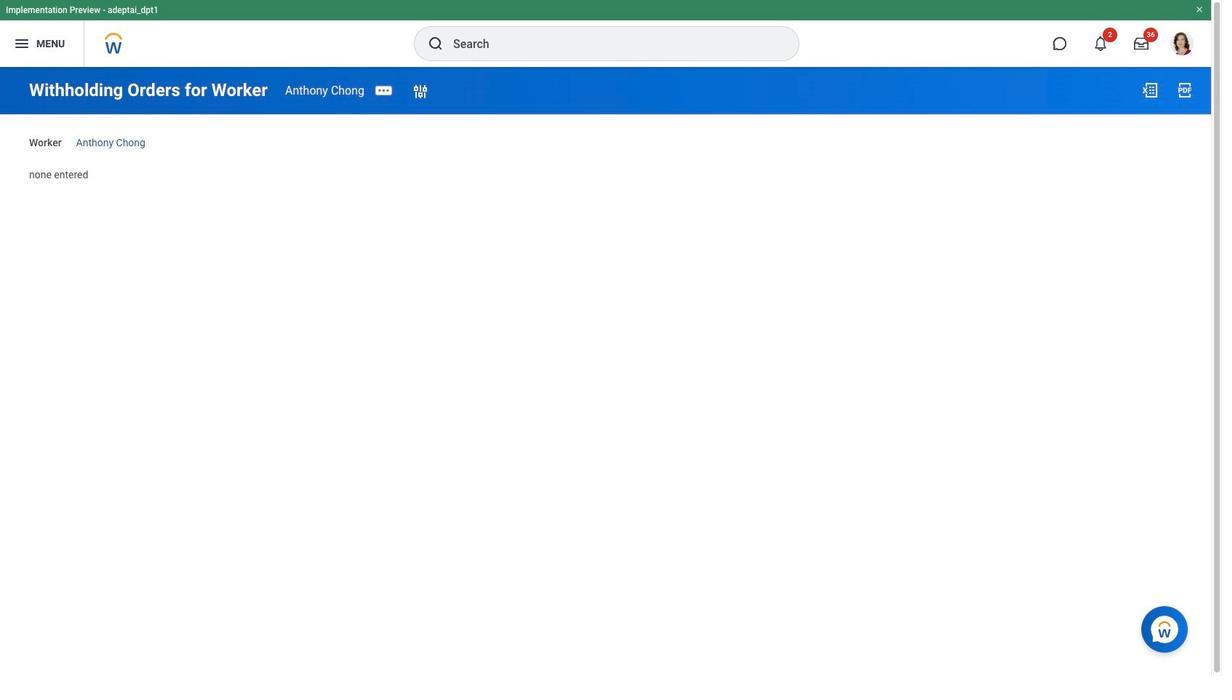 Task type: vqa. For each thing, say whether or not it's contained in the screenshot.
"Search Workday" search field
yes



Task type: describe. For each thing, give the bounding box(es) containing it.
profile logan mcneil image
[[1171, 32, 1195, 58]]

view printable version (pdf) image
[[1177, 82, 1195, 99]]

notifications large image
[[1094, 36, 1109, 51]]

search image
[[427, 35, 445, 52]]



Task type: locate. For each thing, give the bounding box(es) containing it.
Search Workday  search field
[[454, 28, 769, 60]]

change selection image
[[412, 83, 430, 101]]

inbox large image
[[1135, 36, 1149, 51]]

justify image
[[13, 35, 31, 52]]

close environment banner image
[[1196, 5, 1205, 14]]

export to excel image
[[1142, 82, 1160, 99]]

main content
[[0, 67, 1212, 195]]

banner
[[0, 0, 1212, 67]]



